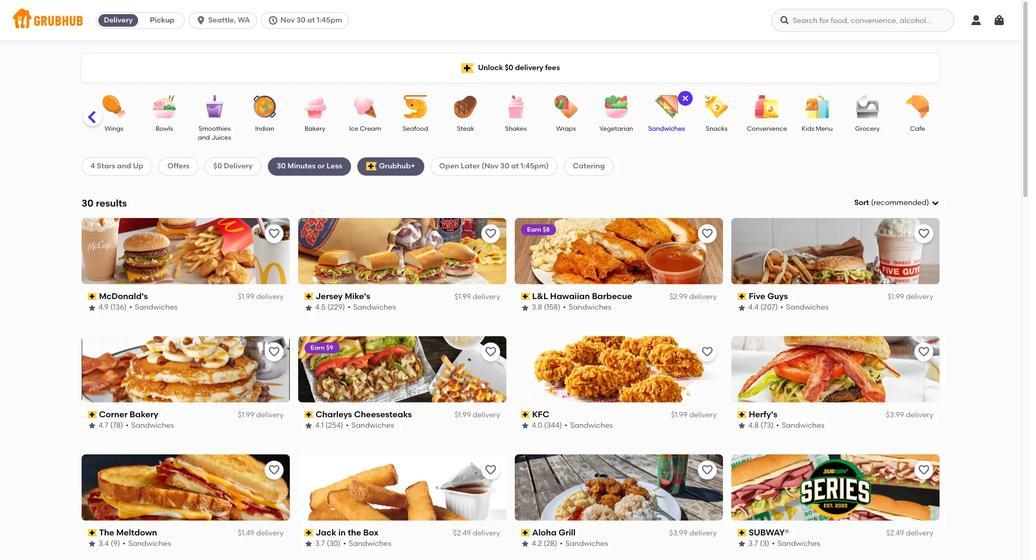 Task type: locate. For each thing, give the bounding box(es) containing it.
1 vertical spatial bakery
[[130, 410, 159, 420]]

seafood image
[[397, 95, 434, 118]]

2 $2.49 delivery from the left
[[887, 529, 934, 538]]

• sandwiches down subway®
[[773, 540, 821, 549]]

jersey
[[316, 292, 343, 301]]

snacks image
[[699, 95, 736, 118]]

0 vertical spatial grubhub plus flag logo image
[[462, 63, 474, 73]]

l&l
[[533, 292, 549, 301]]

0 horizontal spatial $2.49
[[453, 529, 471, 538]]

star icon image left 4.7
[[88, 422, 96, 431]]

0 horizontal spatial $3.99 delivery
[[670, 529, 717, 538]]

1 vertical spatial at
[[512, 162, 519, 171]]

less
[[327, 162, 343, 171]]

• sandwiches right (73)
[[777, 422, 825, 431]]

up
[[133, 162, 144, 171]]

$1.99 for corner bakery
[[238, 411, 255, 420]]

offers
[[168, 162, 190, 171]]

earn left $9 at the left bottom of page
[[311, 344, 325, 352]]

• sandwiches down charleys cheesesteaks
[[346, 422, 395, 431]]

save this restaurant button for herfy's
[[915, 343, 934, 362]]

and inside the smoothies and juices
[[198, 134, 210, 142]]

sandwiches for jersey mike's
[[354, 303, 397, 312]]

stars
[[97, 162, 115, 171]]

$2.99
[[670, 293, 688, 302]]

• sandwiches down meltdown
[[123, 540, 171, 549]]

sandwiches for kfc
[[571, 422, 614, 431]]

$1.99 delivery
[[238, 293, 284, 302], [455, 293, 501, 302], [888, 293, 934, 302], [238, 411, 284, 420], [455, 411, 501, 420], [672, 411, 717, 420]]

30 inside nov 30 at 1:45pm button
[[297, 16, 306, 25]]

herfy's logo image
[[732, 337, 940, 403]]

earn left $8
[[528, 226, 542, 233]]

1 $2.49 from the left
[[453, 529, 471, 538]]

1 horizontal spatial delivery
[[224, 162, 253, 171]]

subscription pass image left the
[[88, 530, 97, 537]]

subscription pass image for kfc
[[522, 412, 531, 419]]

2 3.7 from the left
[[749, 540, 759, 549]]

star icon image left 4.5
[[305, 304, 313, 312]]

sandwiches down guys
[[787, 303, 830, 312]]

(73)
[[761, 422, 775, 431]]

$1.99 delivery for kfc
[[672, 411, 717, 420]]

save this restaurant button for the meltdown
[[265, 461, 284, 480]]

subscription pass image left herfy's
[[738, 412, 748, 419]]

juices
[[212, 134, 231, 142]]

3.4 (9)
[[99, 540, 120, 549]]

subscription pass image for five guys
[[738, 293, 748, 301]]

30 right (nov
[[501, 162, 510, 171]]

sandwiches right (344)
[[571, 422, 614, 431]]

30 right nov
[[297, 16, 306, 25]]

• right (78)
[[126, 422, 129, 431]]

• sandwiches for the meltdown
[[123, 540, 171, 549]]

bowls
[[156, 125, 173, 132]]

subscription pass image left charleys
[[305, 412, 314, 419]]

1 horizontal spatial $2.49
[[887, 529, 905, 538]]

• for mcdonald's
[[130, 303, 133, 312]]

$3.99
[[887, 411, 905, 420], [670, 529, 688, 538]]

save this restaurant button for corner bakery
[[265, 343, 284, 362]]

unlock $0 delivery fees
[[478, 63, 560, 72]]

• sandwiches for mcdonald's
[[130, 303, 178, 312]]

$1.99 for mcdonald's
[[238, 293, 255, 302]]

wings image
[[96, 95, 132, 118]]

$2.49 delivery for subway®
[[887, 529, 934, 538]]

• for jersey mike's
[[348, 303, 351, 312]]

0 horizontal spatial and
[[117, 162, 131, 171]]

1 horizontal spatial earn
[[528, 226, 542, 233]]

3.7 down jack
[[316, 540, 325, 549]]

0 horizontal spatial delivery
[[104, 16, 133, 25]]

$2.49
[[453, 529, 471, 538], [887, 529, 905, 538]]

star icon image left the 3.7 (3) at the bottom of the page
[[738, 541, 747, 549]]

subscription pass image left mcdonald's
[[88, 293, 97, 301]]

at
[[307, 16, 315, 25], [512, 162, 519, 171]]

• sandwiches down mike's
[[348, 303, 397, 312]]

1 horizontal spatial $2.49 delivery
[[887, 529, 934, 538]]

earn $9
[[311, 344, 334, 352]]

guys
[[768, 292, 789, 301]]

1 horizontal spatial and
[[198, 134, 210, 142]]

delivery for subway®
[[907, 529, 934, 538]]

charleys cheesesteaks
[[316, 410, 413, 420]]

delivery for jack in the box
[[473, 529, 501, 538]]

3.7 left (3)
[[749, 540, 759, 549]]

1 3.7 from the left
[[316, 540, 325, 549]]

subscription pass image
[[738, 293, 748, 301], [88, 412, 97, 419], [305, 412, 314, 419], [522, 412, 531, 419], [88, 530, 97, 537], [305, 530, 314, 537], [522, 530, 531, 537], [738, 530, 748, 537]]

sandwiches for aloha grill
[[566, 540, 609, 549]]

sandwiches
[[649, 125, 685, 132], [135, 303, 178, 312], [354, 303, 397, 312], [569, 303, 612, 312], [787, 303, 830, 312], [132, 422, 174, 431], [352, 422, 395, 431], [571, 422, 614, 431], [783, 422, 825, 431], [129, 540, 171, 549], [349, 540, 392, 549], [566, 540, 609, 549], [778, 540, 821, 549]]

sandwiches right (73)
[[783, 422, 825, 431]]

• down guys
[[781, 303, 784, 312]]

and left up
[[117, 162, 131, 171]]

subscription pass image for herfy's
[[738, 412, 748, 419]]

bakery down bakery 'image'
[[305, 125, 326, 132]]

star icon image for mcdonald's
[[88, 304, 96, 312]]

convenience
[[747, 125, 788, 132]]

1 vertical spatial $3.99
[[670, 529, 688, 538]]

0 vertical spatial $3.99 delivery
[[887, 411, 934, 420]]

subscription pass image for mcdonald's
[[88, 293, 97, 301]]

• right (9)
[[123, 540, 126, 549]]

star icon image left 4.8
[[738, 422, 747, 431]]

1 vertical spatial earn
[[311, 344, 325, 352]]

• sandwiches down mcdonald's
[[130, 303, 178, 312]]

box
[[364, 528, 379, 538]]

fees
[[546, 63, 560, 72]]

$0
[[505, 63, 514, 72], [214, 162, 222, 171]]

wings
[[105, 125, 124, 132]]

corner bakery logo image
[[82, 337, 290, 403]]

grubhub plus flag logo image left unlock
[[462, 63, 474, 73]]

1 vertical spatial $0
[[214, 162, 222, 171]]

30 left minutes
[[277, 162, 286, 171]]

star icon image
[[88, 304, 96, 312], [305, 304, 313, 312], [522, 304, 530, 312], [738, 304, 747, 312], [88, 422, 96, 431], [305, 422, 313, 431], [522, 422, 530, 431], [738, 422, 747, 431], [88, 541, 96, 549], [305, 541, 313, 549], [522, 541, 530, 549], [738, 541, 747, 549]]

grill
[[559, 528, 576, 538]]

subscription pass image left jack
[[305, 530, 314, 537]]

0 vertical spatial and
[[198, 134, 210, 142]]

(254)
[[326, 422, 344, 431]]

star icon image for jack in the box
[[305, 541, 313, 549]]

delivery down juices
[[224, 162, 253, 171]]

30 left results
[[82, 197, 94, 209]]

• right (254)
[[346, 422, 349, 431]]

svg image inside nov 30 at 1:45pm button
[[268, 15, 279, 26]]

3.7
[[316, 540, 325, 549], [749, 540, 759, 549]]

0 horizontal spatial 3.7
[[316, 540, 325, 549]]

1 horizontal spatial 3.7
[[749, 540, 759, 549]]

kids menu image
[[800, 95, 836, 118]]

$1.99
[[238, 293, 255, 302], [455, 293, 471, 302], [888, 293, 905, 302], [238, 411, 255, 420], [455, 411, 471, 420], [672, 411, 688, 420]]

• for l&l hawaiian barbecue
[[564, 303, 567, 312]]

subscription pass image left l&l
[[522, 293, 531, 301]]

shakes
[[505, 125, 527, 132]]

• sandwiches for subway®
[[773, 540, 821, 549]]

1 horizontal spatial grubhub plus flag logo image
[[462, 63, 474, 73]]

snacks
[[706, 125, 728, 132]]

aloha
[[533, 528, 557, 538]]

delivery for herfy's
[[907, 411, 934, 420]]

$8
[[543, 226, 551, 233]]

at left 1:45pm
[[307, 16, 315, 25]]

$2.49 for jack in the box
[[453, 529, 471, 538]]

• right (73)
[[777, 422, 780, 431]]

• for kfc
[[565, 422, 568, 431]]

corner bakery
[[99, 410, 159, 420]]

star icon image for herfy's
[[738, 422, 747, 431]]

3.4
[[99, 540, 109, 549]]

bakery image
[[297, 95, 334, 118]]

grubhub plus flag logo image for grubhub+
[[367, 163, 377, 171]]

hawaiian
[[551, 292, 591, 301]]

and down smoothies
[[198, 134, 210, 142]]

steak image
[[448, 95, 484, 118]]

star icon image left 3.4 on the left bottom
[[88, 541, 96, 549]]

• for corner bakery
[[126, 422, 129, 431]]

ice
[[349, 125, 359, 132]]

0 horizontal spatial at
[[307, 16, 315, 25]]

subscription pass image left five
[[738, 293, 748, 301]]

star icon image left "3.8"
[[522, 304, 530, 312]]

subscription pass image left corner
[[88, 412, 97, 419]]

0 horizontal spatial $0
[[214, 162, 222, 171]]

delivery for jersey mike's
[[473, 293, 501, 302]]

$3.99 delivery for herfy's
[[887, 411, 934, 420]]

the
[[99, 528, 115, 538]]

sandwiches down meltdown
[[129, 540, 171, 549]]

0 vertical spatial $3.99
[[887, 411, 905, 420]]

delivery for kfc
[[690, 411, 717, 420]]

$2.49 delivery for jack in the box
[[453, 529, 501, 538]]

star icon image left 3.7 (30)
[[305, 541, 313, 549]]

in
[[339, 528, 346, 538]]

star icon image left 4.2
[[522, 541, 530, 549]]

sandwiches down box
[[349, 540, 392, 549]]

• right (28)
[[561, 540, 564, 549]]

grubhub plus flag logo image left grubhub+
[[367, 163, 377, 171]]

shakes image
[[498, 95, 535, 118]]

wraps image
[[548, 95, 585, 118]]

earn
[[528, 226, 542, 233], [311, 344, 325, 352]]

bakery right corner
[[130, 410, 159, 420]]

0 vertical spatial at
[[307, 16, 315, 25]]

3.7 for subway®
[[749, 540, 759, 549]]

• right (158)
[[564, 303, 567, 312]]

1 vertical spatial grubhub plus flag logo image
[[367, 163, 377, 171]]

1:45pm)
[[521, 162, 549, 171]]

3.8 (158)
[[533, 303, 561, 312]]

0 vertical spatial delivery
[[104, 16, 133, 25]]

2 $2.49 from the left
[[887, 529, 905, 538]]

star icon image for five guys
[[738, 304, 747, 312]]

• sandwiches down box
[[344, 540, 392, 549]]

1 horizontal spatial $3.99
[[887, 411, 905, 420]]

delivery left pickup
[[104, 16, 133, 25]]

• sandwiches for kfc
[[565, 422, 614, 431]]

• down jersey mike's
[[348, 303, 351, 312]]

charleys
[[316, 410, 353, 420]]

Search for food, convenience, alcohol... search field
[[772, 9, 955, 32]]

• sandwiches for charleys cheesesteaks
[[346, 422, 395, 431]]

• sandwiches down corner bakery
[[126, 422, 174, 431]]

jack
[[316, 528, 337, 538]]

subscription pass image left the jersey
[[305, 293, 314, 301]]

none field containing sort
[[855, 198, 940, 209]]

subscription pass image left aloha
[[522, 530, 531, 537]]

30 minutes or less
[[277, 162, 343, 171]]

0 vertical spatial earn
[[528, 226, 542, 233]]

• sandwiches right (344)
[[565, 422, 614, 431]]

barbecue
[[593, 292, 633, 301]]

1 horizontal spatial bakery
[[305, 125, 326, 132]]

save this restaurant image for jack in the box
[[485, 464, 497, 477]]

star icon image left 4.1
[[305, 422, 313, 431]]

$0 right unlock
[[505, 63, 514, 72]]

star icon image for kfc
[[522, 422, 530, 431]]

star icon image left "4.9"
[[88, 304, 96, 312]]

• sandwiches down grill
[[561, 540, 609, 549]]

subscription pass image
[[88, 293, 97, 301], [305, 293, 314, 301], [522, 293, 531, 301], [738, 412, 748, 419]]

• right '(30)'
[[344, 540, 347, 549]]

sandwiches down mike's
[[354, 303, 397, 312]]

subway® logo image
[[732, 455, 940, 521]]

sandwiches down grill
[[566, 540, 609, 549]]

1 horizontal spatial $3.99 delivery
[[887, 411, 934, 420]]

0 horizontal spatial grubhub plus flag logo image
[[367, 163, 377, 171]]

star icon image for jersey mike's
[[305, 304, 313, 312]]

0 horizontal spatial earn
[[311, 344, 325, 352]]

save this restaurant image
[[268, 228, 281, 240], [485, 228, 497, 240], [702, 228, 714, 240], [918, 228, 931, 240], [268, 346, 281, 358], [702, 346, 714, 358], [485, 464, 497, 477], [702, 464, 714, 477]]

star icon image for aloha grill
[[522, 541, 530, 549]]

• right (3)
[[773, 540, 776, 549]]

bowls image
[[146, 95, 183, 118]]

five guys logo image
[[732, 218, 940, 285]]

sandwiches down l&l hawaiian barbecue
[[569, 303, 612, 312]]

indian
[[255, 125, 275, 132]]

$1.99 delivery for mcdonald's
[[238, 293, 284, 302]]

star icon image for the meltdown
[[88, 541, 96, 549]]

sandwiches down mcdonald's
[[135, 303, 178, 312]]

grubhub plus flag logo image for unlock $0 delivery fees
[[462, 63, 474, 73]]

at left '1:45pm)'
[[512, 162, 519, 171]]

$3.99 delivery
[[887, 411, 934, 420], [670, 529, 717, 538]]

save this restaurant image for subway®
[[918, 464, 931, 477]]

• sandwiches down l&l hawaiian barbecue
[[564, 303, 612, 312]]

4.7 (78)
[[99, 422, 123, 431]]

save this restaurant image for the meltdown
[[268, 464, 281, 477]]

sandwiches for five guys
[[787, 303, 830, 312]]

mcdonald's logo image
[[82, 218, 290, 285]]

delivery inside button
[[104, 16, 133, 25]]

save this restaurant image
[[485, 346, 497, 358], [918, 346, 931, 358], [268, 464, 281, 477], [918, 464, 931, 477]]

None field
[[855, 198, 940, 209]]

sandwiches down corner bakery
[[132, 422, 174, 431]]

• sandwiches down guys
[[781, 303, 830, 312]]

• sandwiches for herfy's
[[777, 422, 825, 431]]

0 horizontal spatial $3.99
[[670, 529, 688, 538]]

• right '(136)'
[[130, 303, 133, 312]]

• for the meltdown
[[123, 540, 126, 549]]

aloha grill logo image
[[515, 455, 724, 521]]

sandwiches for herfy's
[[783, 422, 825, 431]]

(9)
[[111, 540, 120, 549]]

•
[[130, 303, 133, 312], [348, 303, 351, 312], [564, 303, 567, 312], [781, 303, 784, 312], [126, 422, 129, 431], [346, 422, 349, 431], [565, 422, 568, 431], [777, 422, 780, 431], [123, 540, 126, 549], [344, 540, 347, 549], [561, 540, 564, 549], [773, 540, 776, 549]]

smoothies and juices
[[198, 125, 231, 142]]

catering
[[573, 162, 605, 171]]

grubhub plus flag logo image
[[462, 63, 474, 73], [367, 163, 377, 171]]

subscription pass image left subway®
[[738, 530, 748, 537]]

cafe
[[911, 125, 926, 132]]

• sandwiches
[[130, 303, 178, 312], [348, 303, 397, 312], [564, 303, 612, 312], [781, 303, 830, 312], [126, 422, 174, 431], [346, 422, 395, 431], [565, 422, 614, 431], [777, 422, 825, 431], [123, 540, 171, 549], [344, 540, 392, 549], [561, 540, 609, 549], [773, 540, 821, 549]]

1 $2.49 delivery from the left
[[453, 529, 501, 538]]

1 vertical spatial $3.99 delivery
[[670, 529, 717, 538]]

• right (344)
[[565, 422, 568, 431]]

save this restaurant image for jersey mike's
[[485, 228, 497, 240]]

1 horizontal spatial at
[[512, 162, 519, 171]]

1 vertical spatial delivery
[[224, 162, 253, 171]]

sandwiches down subway®
[[778, 540, 821, 549]]

0 horizontal spatial $2.49 delivery
[[453, 529, 501, 538]]

bakery
[[305, 125, 326, 132], [130, 410, 159, 420]]

sandwiches down charleys cheesesteaks
[[352, 422, 395, 431]]

$0 down juices
[[214, 162, 222, 171]]

(229)
[[328, 303, 346, 312]]

4.7
[[99, 422, 109, 431]]

subscription pass image left 'kfc'
[[522, 412, 531, 419]]

svg image
[[971, 14, 983, 27], [994, 14, 1006, 27], [196, 15, 206, 26], [268, 15, 279, 26], [780, 15, 791, 26], [682, 94, 690, 103], [932, 199, 940, 207]]

star icon image left the 4.4
[[738, 304, 747, 312]]

kids menu
[[802, 125, 833, 132]]

subscription pass image for subway®
[[738, 530, 748, 537]]

save this restaurant image for mcdonald's
[[268, 228, 281, 240]]

kfc
[[533, 410, 550, 420]]

save this restaurant button for five guys
[[915, 225, 934, 243]]

star icon image left the 4.0
[[522, 422, 530, 431]]

1 horizontal spatial $0
[[505, 63, 514, 72]]



Task type: describe. For each thing, give the bounding box(es) containing it.
sandwiches for corner bakery
[[132, 422, 174, 431]]

jack in the box
[[316, 528, 379, 538]]

results
[[96, 197, 127, 209]]

(
[[872, 198, 874, 207]]

sort ( recommended )
[[855, 198, 930, 207]]

$1.99 delivery for charleys cheesesteaks
[[455, 411, 501, 420]]

(78)
[[110, 422, 123, 431]]

at inside button
[[307, 16, 315, 25]]

delivery for five guys
[[907, 293, 934, 302]]

• for charleys cheesesteaks
[[346, 422, 349, 431]]

subscription pass image for the meltdown
[[88, 530, 97, 537]]

0 horizontal spatial bakery
[[130, 410, 159, 420]]

• for jack in the box
[[344, 540, 347, 549]]

(207)
[[761, 303, 779, 312]]

save this restaurant image for herfy's
[[918, 346, 931, 358]]

grocery
[[856, 125, 880, 132]]

save this restaurant button for subway®
[[915, 461, 934, 480]]

or
[[318, 162, 325, 171]]

save this restaurant button for mcdonald's
[[265, 225, 284, 243]]

4.4 (207)
[[749, 303, 779, 312]]

smoothies
[[199, 125, 231, 132]]

save this restaurant image for five guys
[[918, 228, 931, 240]]

recommended
[[874, 198, 927, 207]]

sandwiches down sandwiches image
[[649, 125, 685, 132]]

convenience image
[[749, 95, 786, 118]]

• for five guys
[[781, 303, 784, 312]]

sandwiches image
[[649, 95, 685, 118]]

4.5
[[316, 303, 326, 312]]

• for aloha grill
[[561, 540, 564, 549]]

subscription pass image for jack in the box
[[305, 530, 314, 537]]

open later (nov 30 at 1:45pm)
[[440, 162, 549, 171]]

(136)
[[111, 303, 127, 312]]

star icon image for charleys cheesesteaks
[[305, 422, 313, 431]]

3.7 for jack in the box
[[316, 540, 325, 549]]

• sandwiches for jack in the box
[[344, 540, 392, 549]]

• sandwiches for aloha grill
[[561, 540, 609, 549]]

seattle,
[[208, 16, 236, 25]]

• sandwiches for l&l hawaiian barbecue
[[564, 303, 612, 312]]

$1.99 delivery for five guys
[[888, 293, 934, 302]]

sandwiches for mcdonald's
[[135, 303, 178, 312]]

kfc logo image
[[515, 337, 724, 403]]

save this restaurant button for jack in the box
[[482, 461, 501, 480]]

30 results
[[82, 197, 127, 209]]

4.8 (73)
[[749, 422, 775, 431]]

smoothies and juices image
[[196, 95, 233, 118]]

star icon image for corner bakery
[[88, 422, 96, 431]]

ice cream image
[[347, 95, 384, 118]]

4.9
[[99, 303, 109, 312]]

wa
[[238, 16, 250, 25]]

pickup button
[[140, 12, 184, 29]]

subscription pass image for jersey mike's
[[305, 293, 314, 301]]

save this restaurant image for corner bakery
[[268, 346, 281, 358]]

jersey mike's
[[316, 292, 371, 301]]

sandwiches for l&l hawaiian barbecue
[[569, 303, 612, 312]]

soup image
[[46, 95, 82, 118]]

$9
[[327, 344, 334, 352]]

• sandwiches for jersey mike's
[[348, 303, 397, 312]]

$1.99 for charleys cheesesteaks
[[455, 411, 471, 420]]

• for subway®
[[773, 540, 776, 549]]

save this restaurant image for aloha grill
[[702, 464, 714, 477]]

$1.99 delivery for corner bakery
[[238, 411, 284, 420]]

delivery for corner bakery
[[256, 411, 284, 420]]

$0 delivery
[[214, 162, 253, 171]]

1 vertical spatial and
[[117, 162, 131, 171]]

corner
[[99, 410, 128, 420]]

$3.99 delivery for aloha grill
[[670, 529, 717, 538]]

indian image
[[247, 95, 283, 118]]

earn $8
[[528, 226, 551, 233]]

delivery for charleys cheesesteaks
[[473, 411, 501, 420]]

subscription pass image for corner bakery
[[88, 412, 97, 419]]

0 vertical spatial bakery
[[305, 125, 326, 132]]

$1.99 delivery for jersey mike's
[[455, 293, 501, 302]]

star icon image for l&l hawaiian barbecue
[[522, 304, 530, 312]]

nov 30 at 1:45pm button
[[261, 12, 353, 29]]

grubhub+
[[379, 162, 416, 171]]

(28)
[[544, 540, 558, 549]]

cheesesteaks
[[355, 410, 413, 420]]

five guys
[[750, 292, 789, 301]]

steak
[[457, 125, 475, 132]]

vegetarian
[[600, 125, 634, 132]]

sandwiches for the meltdown
[[129, 540, 171, 549]]

)
[[927, 198, 930, 207]]

4.0
[[533, 422, 543, 431]]

3.7 (3)
[[749, 540, 770, 549]]

4.1
[[316, 422, 324, 431]]

ice cream
[[349, 125, 381, 132]]

4.2
[[533, 540, 543, 549]]

l&l hawaiian barbecue logo image
[[515, 218, 724, 285]]

0 vertical spatial $0
[[505, 63, 514, 72]]

4
[[91, 162, 95, 171]]

wraps
[[557, 125, 576, 132]]

menu
[[817, 125, 833, 132]]

nov
[[281, 16, 295, 25]]

later
[[461, 162, 480, 171]]

earn for l&l hawaiian barbecue
[[528, 226, 542, 233]]

cafe image
[[900, 95, 937, 118]]

sandwiches for charleys cheesesteaks
[[352, 422, 395, 431]]

(3)
[[761, 540, 770, 549]]

sandwiches for jack in the box
[[349, 540, 392, 549]]

4.8
[[749, 422, 760, 431]]

(158)
[[545, 303, 561, 312]]

kids
[[802, 125, 815, 132]]

meltdown
[[117, 528, 158, 538]]

jack in the box logo image
[[298, 455, 507, 521]]

$1.99 for kfc
[[672, 411, 688, 420]]

save this restaurant button for aloha grill
[[698, 461, 717, 480]]

the meltdown
[[99, 528, 158, 538]]

cream
[[360, 125, 381, 132]]

save this restaurant image for kfc
[[702, 346, 714, 358]]

$1.99 for jersey mike's
[[455, 293, 471, 302]]

$3.99 for herfy's
[[887, 411, 905, 420]]

earn for charleys cheesesteaks
[[311, 344, 325, 352]]

$1.99 for five guys
[[888, 293, 905, 302]]

mcdonald's
[[99, 292, 148, 301]]

delivery for the meltdown
[[256, 529, 284, 538]]

delivery for l&l hawaiian barbecue
[[690, 293, 717, 302]]

4.5 (229)
[[316, 303, 346, 312]]

seafood
[[403, 125, 429, 132]]

open
[[440, 162, 459, 171]]

$2.49 for subway®
[[887, 529, 905, 538]]

jersey mike's logo image
[[298, 218, 507, 285]]

grocery image
[[850, 95, 886, 118]]

pickup
[[150, 16, 175, 25]]

$1.49
[[238, 529, 255, 538]]

4.1 (254)
[[316, 422, 344, 431]]

• sandwiches for corner bakery
[[126, 422, 174, 431]]

subscription pass image for aloha grill
[[522, 530, 531, 537]]

vegetarian image
[[598, 95, 635, 118]]

the meltdown logo image
[[82, 455, 290, 521]]

delivery button
[[96, 12, 140, 29]]

seattle, wa button
[[189, 12, 261, 29]]

delivery for aloha grill
[[690, 529, 717, 538]]

mike's
[[345, 292, 371, 301]]

subway®
[[750, 528, 790, 538]]

(344)
[[545, 422, 563, 431]]

main navigation navigation
[[0, 0, 1022, 41]]

3.7 (30)
[[316, 540, 341, 549]]

subscription pass image for charleys cheesesteaks
[[305, 412, 314, 419]]

unlock
[[478, 63, 503, 72]]

(nov
[[482, 162, 499, 171]]

4.0 (344)
[[533, 422, 563, 431]]

nov 30 at 1:45pm
[[281, 16, 342, 25]]

$1.49 delivery
[[238, 529, 284, 538]]

sandwiches for subway®
[[778, 540, 821, 549]]

seattle, wa
[[208, 16, 250, 25]]

aloha grill
[[533, 528, 576, 538]]

delivery for mcdonald's
[[256, 293, 284, 302]]

charleys cheesesteaks logo image
[[298, 337, 507, 403]]

$2.99 delivery
[[670, 293, 717, 302]]

save this restaurant button for jersey mike's
[[482, 225, 501, 243]]

$3.99 for aloha grill
[[670, 529, 688, 538]]

svg image inside seattle, wa button
[[196, 15, 206, 26]]

star icon image for subway®
[[738, 541, 747, 549]]

• for herfy's
[[777, 422, 780, 431]]

save this restaurant button for kfc
[[698, 343, 717, 362]]



Task type: vqa. For each thing, say whether or not it's contained in the screenshot.


